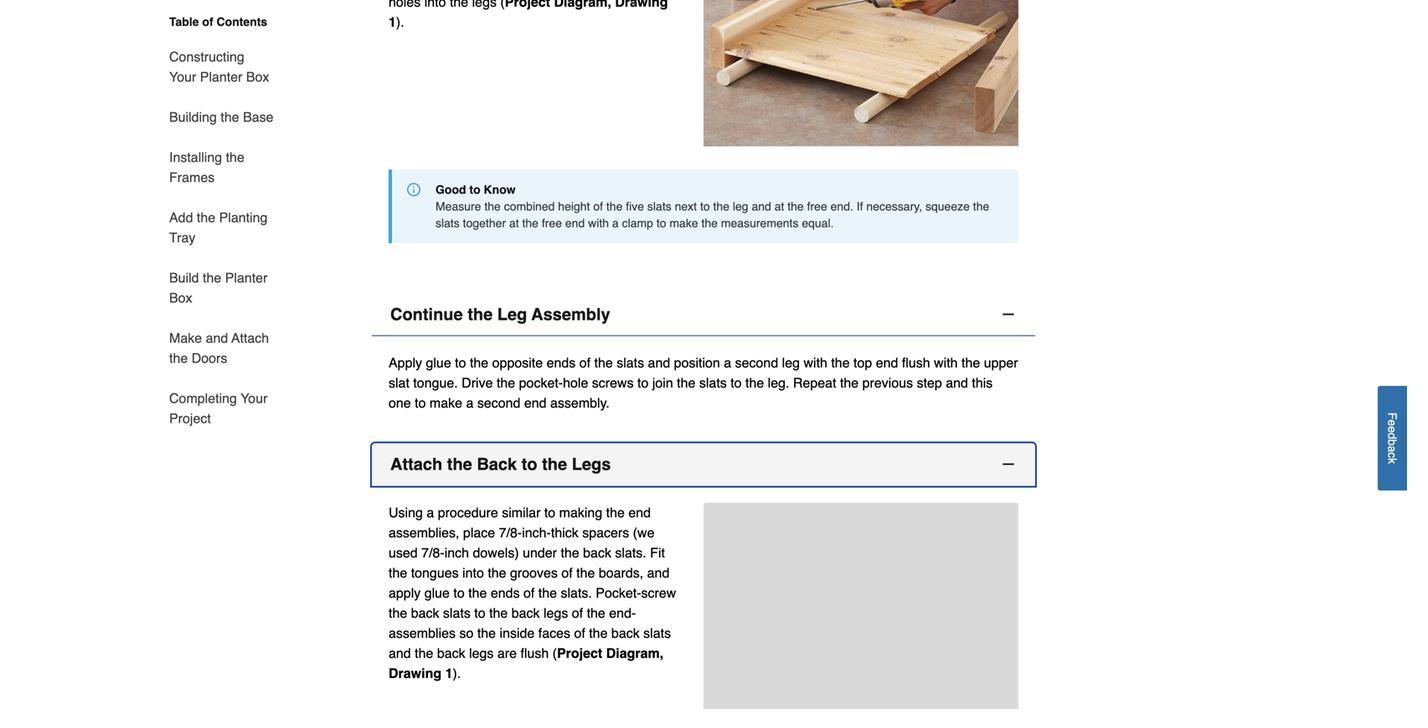 Task type: vqa. For each thing, say whether or not it's contained in the screenshot.
rightmost leg
yes



Task type: describe. For each thing, give the bounding box(es) containing it.
minus image for attach the back to the legs
[[1000, 456, 1017, 473]]

0 horizontal spatial drawing
[[389, 666, 442, 682]]

0 horizontal spatial legs
[[469, 646, 494, 662]]

1 horizontal spatial 7/8-
[[499, 525, 522, 541]]

squeeze
[[926, 200, 970, 213]]

slats down position
[[699, 375, 727, 391]]

inside
[[500, 626, 535, 641]]

so
[[460, 626, 474, 641]]

and inside good to know measure the combined height of the five slats next to the leg and at the free end. if necessary, squeeze the slats together at the free end with a clamp to make the measurements equal.
[[752, 200, 771, 213]]

constructing your planter box link
[[169, 37, 275, 97]]

b
[[1386, 440, 1400, 446]]

of down the grooves
[[524, 586, 535, 601]]

the right the squeeze
[[973, 200, 990, 213]]

the left end-
[[587, 606, 606, 621]]

add
[[169, 210, 193, 225]]

c
[[1386, 453, 1400, 459]]

of inside apply glue to the opposite ends of the slats and position a second leg with the top end flush with the upper slat tongue. drive the pocket-hole screws to join the slats to the leg. repeat the previous step and this one to make a second end assembly.
[[580, 355, 591, 371]]

1 vertical spatial diagram,
[[606, 646, 664, 662]]

table
[[169, 15, 199, 28]]

five
[[626, 200, 644, 213]]

the left leg.
[[746, 375, 764, 391]]

using
[[389, 505, 423, 521]]

boards,
[[599, 566, 644, 581]]

assemblies,
[[389, 525, 460, 541]]

used
[[389, 546, 418, 561]]

ends inside apply glue to the opposite ends of the slats and position a second leg with the top end flush with the upper slat tongue. drive the pocket-hole screws to join the slats to the leg. repeat the previous step and this one to make a second end assembly.
[[547, 355, 576, 371]]

building
[[169, 109, 217, 125]]

back up "inside"
[[512, 606, 540, 621]]

the left top on the right of the page
[[831, 355, 850, 371]]

good
[[436, 183, 466, 197]]

pocket-
[[519, 375, 563, 391]]

(
[[553, 646, 557, 662]]

2 project diagram, drawing 1 from the top
[[389, 646, 664, 682]]

apply glue to the opposite ends of the slats and position a second leg with the top end flush with the upper slat tongue. drive the pocket-hole screws to join the slats to the leg. repeat the previous step and this one to make a second end assembly.
[[389, 355, 1019, 411]]

faces
[[539, 626, 571, 641]]

back down so
[[437, 646, 466, 662]]

grooves
[[510, 566, 558, 581]]

continue
[[390, 305, 463, 324]]

next
[[675, 200, 697, 213]]

contents
[[217, 15, 267, 28]]

base
[[243, 109, 274, 125]]

the down thick
[[561, 546, 580, 561]]

constructing your planter box
[[169, 49, 269, 85]]

know
[[484, 183, 516, 197]]

place
[[463, 525, 495, 541]]

completing your project link
[[169, 379, 275, 429]]

slats right five
[[648, 200, 672, 213]]

0 vertical spatial slats.
[[615, 546, 647, 561]]

f e e d b a c k
[[1386, 413, 1400, 465]]

continue the leg assembly button
[[372, 294, 1036, 336]]

the up equal.
[[788, 200, 804, 213]]

hole
[[563, 375, 588, 391]]

frames
[[169, 170, 215, 185]]

add the planting tray link
[[169, 198, 275, 258]]

apply
[[389, 586, 421, 601]]

legs
[[572, 455, 611, 474]]

similar
[[502, 505, 541, 521]]

minus image for continue the leg assembly
[[1000, 306, 1017, 323]]

with inside good to know measure the combined height of the five slats next to the leg and at the free end. if necessary, squeeze the slats together at the free end with a clamp to make the measurements equal.
[[588, 217, 609, 230]]

end up previous at bottom right
[[876, 355, 899, 371]]

the down apply
[[389, 606, 407, 621]]

a inside using a procedure similar to making the end assemblies, place 7/8-inch-thick spacers (we used 7/8-inch dowels) under the back slats. fit the tongues into the grooves of the boards, and apply glue to the ends of the slats. pocket-screw the back slats to the back legs of the end- assemblies so the inside faces of the back slats and the back legs are flush (
[[427, 505, 434, 521]]

0 vertical spatial 1
[[389, 14, 396, 30]]

upper
[[984, 355, 1019, 371]]

and down the assemblies
[[389, 646, 411, 662]]

slats up so
[[443, 606, 471, 621]]

0 vertical spatial free
[[807, 200, 828, 213]]

attach inside button
[[390, 455, 443, 474]]

dowels)
[[473, 546, 519, 561]]

this
[[972, 375, 993, 391]]

0 vertical spatial diagram,
[[554, 0, 612, 10]]

using a procedure similar to making the end assemblies, place 7/8-inch-thick spacers (we used 7/8-inch dowels) under the back slats. fit the tongues into the grooves of the boards, and apply glue to the ends of the slats. pocket-screw the back slats to the back legs of the end- assemblies so the inside faces of the back slats and the back legs are flush (
[[389, 505, 676, 662]]

flush inside apply glue to the opposite ends of the slats and position a second leg with the top end flush with the upper slat tongue. drive the pocket-hole screws to join the slats to the leg. repeat the previous step and this one to make a second end assembly.
[[902, 355, 931, 371]]

good to know measure the combined height of the five slats next to the leg and at the free end. if necessary, squeeze the slats together at the free end with a clamp to make the measurements equal.
[[436, 183, 990, 230]]

installing the frames link
[[169, 137, 275, 198]]

procedure
[[438, 505, 498, 521]]

clamp
[[622, 217, 653, 230]]

one
[[389, 396, 411, 411]]

the inside add the planting tray
[[197, 210, 215, 225]]

slats down screw
[[644, 626, 671, 641]]

make and attach the doors
[[169, 331, 269, 366]]

thick
[[551, 525, 579, 541]]

the left leg
[[468, 305, 493, 324]]

add the planting tray
[[169, 210, 268, 245]]

completing
[[169, 391, 237, 406]]

screws
[[592, 375, 634, 391]]

combined
[[504, 200, 555, 213]]

if
[[857, 200, 863, 213]]

leg inside apply glue to the opposite ends of the slats and position a second leg with the top end flush with the upper slat tongue. drive the pocket-hole screws to join the slats to the leg. repeat the previous step and this one to make a second end assembly.
[[782, 355, 800, 371]]

glue inside apply glue to the opposite ends of the slats and position a second leg with the top end flush with the upper slat tongue. drive the pocket-hole screws to join the slats to the leg. repeat the previous step and this one to make a second end assembly.
[[426, 355, 451, 371]]

installing the frames
[[169, 150, 245, 185]]

back down spacers
[[583, 546, 612, 561]]

the up "inside"
[[489, 606, 508, 621]]

fit
[[650, 546, 665, 561]]

k
[[1386, 459, 1400, 465]]

d
[[1386, 433, 1400, 440]]

1 horizontal spatial at
[[775, 200, 785, 213]]

completing your project
[[169, 391, 268, 426]]

the inside installing the frames
[[226, 150, 245, 165]]

previous
[[863, 375, 913, 391]]

building the base link
[[169, 97, 274, 137]]

of right the grooves
[[562, 566, 573, 581]]

your for constructing your planter box
[[169, 69, 196, 85]]

top
[[854, 355, 872, 371]]

assembly
[[532, 305, 610, 324]]

planting
[[219, 210, 268, 225]]

add the back to the planter. image
[[704, 503, 1019, 710]]

necessary,
[[867, 200, 923, 213]]

project inside completing your project
[[169, 411, 211, 426]]

your for completing your project
[[241, 391, 268, 406]]

under
[[523, 546, 557, 561]]

the left boards,
[[577, 566, 595, 581]]

0 vertical spatial legs
[[544, 606, 568, 621]]

table of contents
[[169, 15, 267, 28]]

box for constructing your planter box
[[246, 69, 269, 85]]

make and attach the doors link
[[169, 318, 275, 379]]

0 horizontal spatial second
[[477, 396, 521, 411]]



Task type: locate. For each thing, give the bounding box(es) containing it.
0 horizontal spatial with
[[588, 217, 609, 230]]

the inside build the planter box
[[203, 270, 221, 286]]

the right faces
[[589, 626, 608, 641]]

1 horizontal spatial free
[[807, 200, 828, 213]]

slats. left pocket-
[[561, 586, 592, 601]]

0 vertical spatial project
[[505, 0, 550, 10]]

and up join
[[648, 355, 670, 371]]

second up leg.
[[735, 355, 779, 371]]

0 vertical spatial flush
[[902, 355, 931, 371]]

screw
[[641, 586, 676, 601]]

making
[[559, 505, 603, 521]]

back up the assemblies
[[411, 606, 439, 621]]

make down tongue.
[[430, 396, 463, 411]]

the right so
[[477, 626, 496, 641]]

with up step in the bottom of the page
[[934, 355, 958, 371]]

glue inside using a procedure similar to making the end assemblies, place 7/8-inch-thick spacers (we used 7/8-inch dowels) under the back slats. fit the tongues into the grooves of the boards, and apply glue to the ends of the slats. pocket-screw the back slats to the back legs of the end- assemblies so the inside faces of the back slats and the back legs are flush (
[[425, 586, 450, 601]]

legs up faces
[[544, 606, 568, 621]]

e
[[1386, 420, 1400, 427], [1386, 427, 1400, 433]]

slats down measure
[[436, 217, 460, 230]]

your down constructing
[[169, 69, 196, 85]]

leg inside good to know measure the combined height of the five slats next to the leg and at the free end. if necessary, squeeze the slats together at the free end with a clamp to make the measurements equal.
[[733, 200, 749, 213]]

attach down build the planter box link
[[231, 331, 269, 346]]

back
[[583, 546, 612, 561], [411, 606, 439, 621], [512, 606, 540, 621], [612, 626, 640, 641], [437, 646, 466, 662]]

0 horizontal spatial your
[[169, 69, 196, 85]]

1 vertical spatial free
[[542, 217, 562, 230]]

the up screws
[[594, 355, 613, 371]]

a right position
[[724, 355, 732, 371]]

with down height
[[588, 217, 609, 230]]

and up screw
[[647, 566, 670, 581]]

box
[[246, 69, 269, 85], [169, 290, 192, 306]]

7/8- down similar
[[499, 525, 522, 541]]

table of contents element
[[149, 13, 275, 429]]

box inside build the planter box
[[169, 290, 192, 306]]

make inside good to know measure the combined height of the five slats next to the leg and at the free end. if necessary, squeeze the slats together at the free end with a clamp to make the measurements equal.
[[670, 217, 698, 230]]

the right build
[[203, 270, 221, 286]]

0 horizontal spatial free
[[542, 217, 562, 230]]

position
[[674, 355, 720, 371]]

attach the back to the legs button
[[372, 444, 1036, 486]]

installing
[[169, 150, 222, 165]]

with up repeat
[[804, 355, 828, 371]]

flush inside using a procedure similar to making the end assemblies, place 7/8-inch-thick spacers (we used 7/8-inch dowels) under the back slats. fit the tongues into the grooves of the boards, and apply glue to the ends of the slats. pocket-screw the back slats to the back legs of the end- assemblies so the inside faces of the back slats and the back legs are flush (
[[521, 646, 549, 662]]

e up "d" on the bottom of page
[[1386, 420, 1400, 427]]

the down the grooves
[[539, 586, 557, 601]]

to inside button
[[522, 455, 538, 474]]

measure
[[436, 200, 481, 213]]

0 vertical spatial ends
[[547, 355, 576, 371]]

0 vertical spatial glue
[[426, 355, 451, 371]]

1 horizontal spatial 1
[[445, 666, 453, 682]]

1 vertical spatial second
[[477, 396, 521, 411]]

the down opposite
[[497, 375, 515, 391]]

end down 'pocket-'
[[524, 396, 547, 411]]

height
[[558, 200, 590, 213]]

assembly.
[[550, 396, 610, 411]]

apply
[[389, 355, 422, 371]]

your right the completing
[[241, 391, 268, 406]]

0 horizontal spatial ).
[[396, 14, 404, 30]]

1 vertical spatial drawing
[[389, 666, 442, 682]]

build the planter box link
[[169, 258, 275, 318]]

second
[[735, 355, 779, 371], [477, 396, 521, 411]]

box inside constructing your planter box
[[246, 69, 269, 85]]

assemble the planter sides. image
[[704, 0, 1019, 146]]

a up assemblies,
[[427, 505, 434, 521]]

1 horizontal spatial ends
[[547, 355, 576, 371]]

planter down constructing
[[200, 69, 243, 85]]

1 vertical spatial project
[[169, 411, 211, 426]]

a up k
[[1386, 446, 1400, 453]]

flush left (
[[521, 646, 549, 662]]

1 horizontal spatial with
[[804, 355, 828, 371]]

the down the assemblies
[[415, 646, 433, 662]]

spacers
[[582, 525, 629, 541]]

0 horizontal spatial project
[[169, 411, 211, 426]]

glue
[[426, 355, 451, 371], [425, 586, 450, 601]]

the down into
[[469, 586, 487, 601]]

1 project diagram, drawing 1 from the top
[[389, 0, 668, 30]]

ends inside using a procedure similar to making the end assemblies, place 7/8-inch-thick spacers (we used 7/8-inch dowels) under the back slats. fit the tongues into the grooves of the boards, and apply glue to the ends of the slats. pocket-screw the back slats to the back legs of the end- assemblies so the inside faces of the back slats and the back legs are flush (
[[491, 586, 520, 601]]

leg up leg.
[[782, 355, 800, 371]]

minus image
[[1000, 306, 1017, 323], [1000, 456, 1017, 473]]

the left five
[[607, 200, 623, 213]]

1 horizontal spatial attach
[[390, 455, 443, 474]]

attach the back to the legs
[[390, 455, 611, 474]]

the right add
[[197, 210, 215, 225]]

1 e from the top
[[1386, 420, 1400, 427]]

of right table
[[202, 15, 213, 28]]

with
[[588, 217, 609, 230], [804, 355, 828, 371], [934, 355, 958, 371]]

1 minus image from the top
[[1000, 306, 1017, 323]]

glue down tongues on the left bottom
[[425, 586, 450, 601]]

free down height
[[542, 217, 562, 230]]

into
[[463, 566, 484, 581]]

the left back at the bottom of page
[[447, 455, 472, 474]]

1 vertical spatial slats.
[[561, 586, 592, 601]]

ends down the grooves
[[491, 586, 520, 601]]

1 vertical spatial 7/8-
[[422, 546, 445, 561]]

end.
[[831, 200, 854, 213]]

the up spacers
[[606, 505, 625, 521]]

1 vertical spatial glue
[[425, 586, 450, 601]]

and left this at bottom
[[946, 375, 969, 391]]

2 horizontal spatial project
[[557, 646, 603, 662]]

0 vertical spatial drawing
[[615, 0, 668, 10]]

0 vertical spatial make
[[670, 217, 698, 230]]

2 horizontal spatial with
[[934, 355, 958, 371]]

step
[[917, 375, 942, 391]]

1 horizontal spatial leg
[[782, 355, 800, 371]]

and up 'doors'
[[206, 331, 228, 346]]

the down make
[[169, 351, 188, 366]]

the right next
[[713, 200, 730, 213]]

at up measurements
[[775, 200, 785, 213]]

planter for the
[[225, 270, 268, 286]]

doors
[[192, 351, 227, 366]]

0 vertical spatial project diagram, drawing 1
[[389, 0, 668, 30]]

second down drive
[[477, 396, 521, 411]]

make down next
[[670, 217, 698, 230]]

0 horizontal spatial slats.
[[561, 586, 592, 601]]

a inside button
[[1386, 446, 1400, 453]]

1 vertical spatial ).
[[453, 666, 461, 682]]

the down position
[[677, 375, 696, 391]]

together
[[463, 217, 506, 230]]

1 horizontal spatial drawing
[[615, 0, 668, 10]]

flush up step in the bottom of the page
[[902, 355, 931, 371]]

f
[[1386, 413, 1400, 420]]

1 vertical spatial make
[[430, 396, 463, 411]]

e up b
[[1386, 427, 1400, 433]]

free
[[807, 200, 828, 213], [542, 217, 562, 230]]

1 horizontal spatial project
[[505, 0, 550, 10]]

diagram,
[[554, 0, 612, 10], [606, 646, 664, 662]]

are
[[498, 646, 517, 662]]

1 horizontal spatial make
[[670, 217, 698, 230]]

1 vertical spatial ends
[[491, 586, 520, 601]]

the down top on the right of the page
[[840, 375, 859, 391]]

of
[[202, 15, 213, 28], [593, 200, 603, 213], [580, 355, 591, 371], [562, 566, 573, 581], [524, 586, 535, 601], [572, 606, 583, 621], [574, 626, 585, 641]]

at down the combined
[[509, 217, 519, 230]]

equal.
[[802, 217, 834, 230]]

0 horizontal spatial 1
[[389, 14, 396, 30]]

0 horizontal spatial 7/8-
[[422, 546, 445, 561]]

2 minus image from the top
[[1000, 456, 1017, 473]]

1 horizontal spatial your
[[241, 391, 268, 406]]

of up hole
[[580, 355, 591, 371]]

the
[[221, 109, 239, 125], [226, 150, 245, 165], [485, 200, 501, 213], [607, 200, 623, 213], [713, 200, 730, 213], [788, 200, 804, 213], [973, 200, 990, 213], [197, 210, 215, 225], [522, 217, 539, 230], [702, 217, 718, 230], [203, 270, 221, 286], [468, 305, 493, 324], [169, 351, 188, 366], [470, 355, 489, 371], [594, 355, 613, 371], [831, 355, 850, 371], [962, 355, 980, 371], [497, 375, 515, 391], [677, 375, 696, 391], [746, 375, 764, 391], [840, 375, 859, 391], [447, 455, 472, 474], [542, 455, 567, 474], [606, 505, 625, 521], [561, 546, 580, 561], [389, 566, 407, 581], [488, 566, 507, 581], [577, 566, 595, 581], [469, 586, 487, 601], [539, 586, 557, 601], [389, 606, 407, 621], [489, 606, 508, 621], [587, 606, 606, 621], [477, 626, 496, 641], [589, 626, 608, 641], [415, 646, 433, 662]]

tongue.
[[413, 375, 458, 391]]

measurements
[[721, 217, 799, 230]]

0 vertical spatial 7/8-
[[499, 525, 522, 541]]

1 horizontal spatial legs
[[544, 606, 568, 621]]

1 vertical spatial flush
[[521, 646, 549, 662]]

attach inside make and attach the doors
[[231, 331, 269, 346]]

drive
[[462, 375, 493, 391]]

leg up measurements
[[733, 200, 749, 213]]

continue the leg assembly
[[390, 305, 610, 324]]

legs down so
[[469, 646, 494, 662]]

0 horizontal spatial attach
[[231, 331, 269, 346]]

make inside apply glue to the opposite ends of the slats and position a second leg with the top end flush with the upper slat tongue. drive the pocket-hole screws to join the slats to the leg. repeat the previous step and this one to make a second end assembly.
[[430, 396, 463, 411]]

end down height
[[565, 217, 585, 230]]

0 vertical spatial second
[[735, 355, 779, 371]]

1 vertical spatial minus image
[[1000, 456, 1017, 473]]

back down end-
[[612, 626, 640, 641]]

and inside make and attach the doors
[[206, 331, 228, 346]]

2 e from the top
[[1386, 427, 1400, 433]]

1 horizontal spatial slats.
[[615, 546, 647, 561]]

minus image inside continue the leg assembly button
[[1000, 306, 1017, 323]]

the down know
[[485, 200, 501, 213]]

of inside good to know measure the combined height of the five slats next to the leg and at the free end. if necessary, squeeze the slats together at the free end with a clamp to make the measurements equal.
[[593, 200, 603, 213]]

1 horizontal spatial box
[[246, 69, 269, 85]]

0 vertical spatial attach
[[231, 331, 269, 346]]

leg
[[497, 305, 527, 324]]

planter
[[200, 69, 243, 85], [225, 270, 268, 286]]

).
[[396, 14, 404, 30], [453, 666, 461, 682]]

end-
[[609, 606, 636, 621]]

1 vertical spatial at
[[509, 217, 519, 230]]

1 horizontal spatial ).
[[453, 666, 461, 682]]

opposite
[[492, 355, 543, 371]]

inch
[[445, 546, 469, 561]]

0 vertical spatial ).
[[396, 14, 404, 30]]

0 vertical spatial at
[[775, 200, 785, 213]]

slats up screws
[[617, 355, 644, 371]]

the right installing
[[226, 150, 245, 165]]

constructing
[[169, 49, 245, 65]]

a left the clamp
[[612, 217, 619, 230]]

planter down add the planting tray link
[[225, 270, 268, 286]]

planter inside constructing your planter box
[[200, 69, 243, 85]]

1 horizontal spatial second
[[735, 355, 779, 371]]

a down drive
[[466, 396, 474, 411]]

slat
[[389, 375, 410, 391]]

build
[[169, 270, 199, 286]]

of right faces
[[574, 626, 585, 641]]

2 vertical spatial project
[[557, 646, 603, 662]]

0 horizontal spatial leg
[[733, 200, 749, 213]]

0 vertical spatial your
[[169, 69, 196, 85]]

slats. up boards,
[[615, 546, 647, 561]]

end
[[565, 217, 585, 230], [876, 355, 899, 371], [524, 396, 547, 411], [629, 505, 651, 521]]

slats
[[648, 200, 672, 213], [436, 217, 460, 230], [617, 355, 644, 371], [699, 375, 727, 391], [443, 606, 471, 621], [644, 626, 671, 641]]

0 vertical spatial leg
[[733, 200, 749, 213]]

to
[[470, 183, 481, 197], [700, 200, 710, 213], [657, 217, 667, 230], [455, 355, 466, 371], [638, 375, 649, 391], [731, 375, 742, 391], [415, 396, 426, 411], [522, 455, 538, 474], [544, 505, 556, 521], [454, 586, 465, 601], [474, 606, 486, 621]]

7/8- up tongues on the left bottom
[[422, 546, 445, 561]]

and up measurements
[[752, 200, 771, 213]]

your inside completing your project
[[241, 391, 268, 406]]

planter inside build the planter box
[[225, 270, 268, 286]]

of right height
[[593, 200, 603, 213]]

0 vertical spatial planter
[[200, 69, 243, 85]]

flush
[[902, 355, 931, 371], [521, 646, 549, 662]]

assemblies
[[389, 626, 456, 641]]

repeat
[[793, 375, 837, 391]]

build the planter box
[[169, 270, 268, 306]]

0 vertical spatial box
[[246, 69, 269, 85]]

inch-
[[522, 525, 551, 541]]

1 vertical spatial 1
[[445, 666, 453, 682]]

pocket-
[[596, 586, 641, 601]]

the left legs
[[542, 455, 567, 474]]

the up this at bottom
[[962, 355, 980, 371]]

the left 'base'
[[221, 109, 239, 125]]

make
[[169, 331, 202, 346]]

1 vertical spatial attach
[[390, 455, 443, 474]]

box for build the planter box
[[169, 290, 192, 306]]

0 horizontal spatial flush
[[521, 646, 549, 662]]

free up equal.
[[807, 200, 828, 213]]

the down the combined
[[522, 217, 539, 230]]

0 horizontal spatial at
[[509, 217, 519, 230]]

0 horizontal spatial ends
[[491, 586, 520, 601]]

tongues
[[411, 566, 459, 581]]

a inside good to know measure the combined height of the five slats next to the leg and at the free end. if necessary, squeeze the slats together at the free end with a clamp to make the measurements equal.
[[612, 217, 619, 230]]

ends up hole
[[547, 355, 576, 371]]

legs
[[544, 606, 568, 621], [469, 646, 494, 662]]

0 vertical spatial minus image
[[1000, 306, 1017, 323]]

info image
[[407, 183, 421, 197]]

0 horizontal spatial box
[[169, 290, 192, 306]]

7/8-
[[499, 525, 522, 541], [422, 546, 445, 561]]

box down build
[[169, 290, 192, 306]]

1 vertical spatial your
[[241, 391, 268, 406]]

your inside constructing your planter box
[[169, 69, 196, 85]]

1 vertical spatial box
[[169, 290, 192, 306]]

(we
[[633, 525, 655, 541]]

drawing
[[615, 0, 668, 10], [389, 666, 442, 682]]

glue up tongue.
[[426, 355, 451, 371]]

1 vertical spatial legs
[[469, 646, 494, 662]]

the down dowels)
[[488, 566, 507, 581]]

attach
[[231, 331, 269, 346], [390, 455, 443, 474]]

tray
[[169, 230, 196, 245]]

the left measurements
[[702, 217, 718, 230]]

end inside using a procedure similar to making the end assemblies, place 7/8-inch-thick spacers (we used 7/8-inch dowels) under the back slats. fit the tongues into the grooves of the boards, and apply glue to the ends of the slats. pocket-screw the back slats to the back legs of the end- assemblies so the inside faces of the back slats and the back legs are flush (
[[629, 505, 651, 521]]

the up drive
[[470, 355, 489, 371]]

the inside make and attach the doors
[[169, 351, 188, 366]]

planter for your
[[200, 69, 243, 85]]

the down used
[[389, 566, 407, 581]]

of left end-
[[572, 606, 583, 621]]

1 vertical spatial planter
[[225, 270, 268, 286]]

at
[[775, 200, 785, 213], [509, 217, 519, 230]]

back
[[477, 455, 517, 474]]

end up (we at the bottom left of page
[[629, 505, 651, 521]]

1 horizontal spatial flush
[[902, 355, 931, 371]]

building the base
[[169, 109, 274, 125]]

1 vertical spatial project diagram, drawing 1
[[389, 646, 664, 682]]

end inside good to know measure the combined height of the five slats next to the leg and at the free end. if necessary, squeeze the slats together at the free end with a clamp to make the measurements equal.
[[565, 217, 585, 230]]

0 horizontal spatial make
[[430, 396, 463, 411]]

1 vertical spatial leg
[[782, 355, 800, 371]]

minus image inside attach the back to the legs button
[[1000, 456, 1017, 473]]



